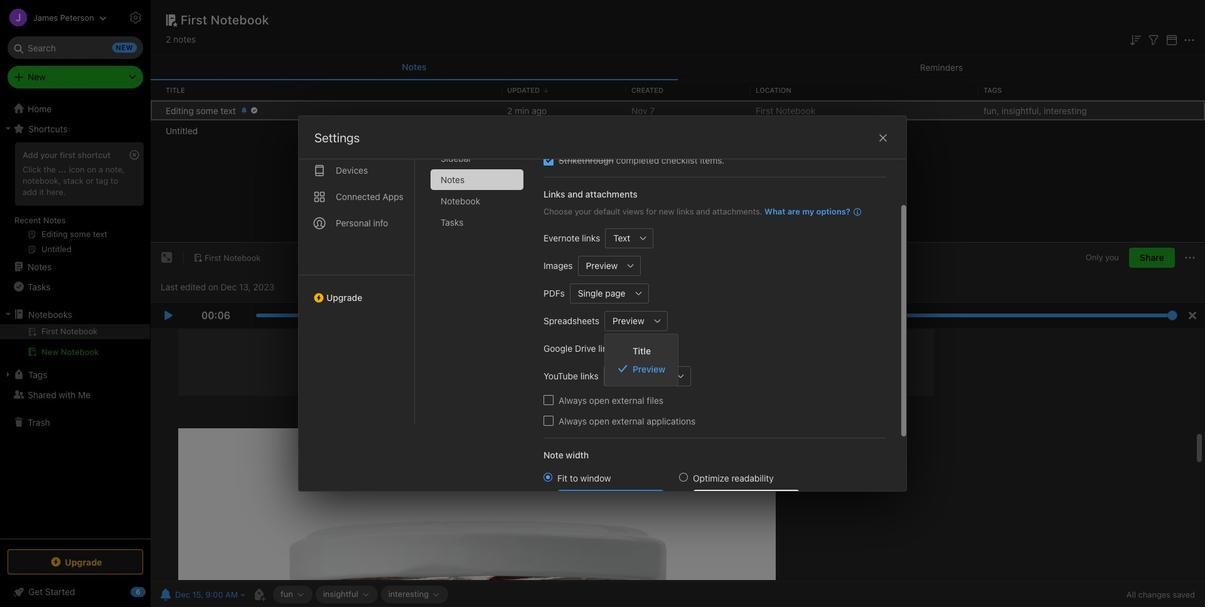 Task type: locate. For each thing, give the bounding box(es) containing it.
0 horizontal spatial settings
[[158, 12, 191, 22]]

fit to window
[[558, 473, 611, 484]]

None search field
[[16, 36, 134, 59]]

2 always from the top
[[559, 416, 587, 427]]

1 vertical spatial settings
[[315, 131, 360, 145]]

1 vertical spatial open
[[589, 416, 610, 427]]

preview button up single page button
[[578, 256, 621, 276]]

0 vertical spatial open
[[589, 395, 610, 406]]

it
[[39, 187, 44, 197]]

0 vertical spatial interesting
[[1044, 105, 1087, 116]]

title
[[166, 86, 185, 94], [633, 346, 651, 356]]

1 horizontal spatial upgrade button
[[299, 275, 414, 308]]

1 vertical spatial external
[[612, 416, 645, 427]]

tags up shared
[[28, 370, 47, 380]]

new
[[28, 72, 46, 82], [41, 347, 59, 357]]

0 vertical spatial 2
[[166, 34, 171, 45]]

on left a
[[87, 164, 96, 175]]

interesting inside button
[[389, 590, 429, 600]]

first notebook down location
[[756, 105, 816, 116]]

notebook
[[211, 13, 269, 27], [776, 105, 816, 116], [441, 196, 481, 207], [224, 253, 261, 263], [61, 347, 99, 357]]

2 min ago
[[507, 105, 547, 116]]

1 always from the top
[[559, 395, 587, 406]]

on
[[87, 164, 96, 175], [208, 282, 218, 292]]

your up the at the top
[[40, 150, 58, 160]]

new inside button
[[41, 347, 59, 357]]

1 vertical spatial first notebook
[[756, 105, 816, 116]]

add
[[23, 187, 37, 197]]

to down note,
[[110, 176, 118, 186]]

first up notes
[[181, 13, 208, 27]]

new up "home"
[[28, 72, 46, 82]]

nov
[[632, 105, 648, 116]]

dec
[[221, 282, 237, 292]]

2 vertical spatial first
[[205, 253, 221, 263]]

1 horizontal spatial your
[[575, 207, 592, 217]]

on inside icon on a note, notebook, stack or tag to add it here.
[[87, 164, 96, 175]]

preview button
[[578, 256, 621, 276], [605, 311, 648, 331]]

1 horizontal spatial and
[[696, 207, 711, 217]]

links left the text button
[[582, 233, 600, 244]]

your
[[40, 150, 58, 160], [575, 207, 592, 217]]

tasks button
[[0, 277, 150, 297]]

only
[[1086, 253, 1104, 263]]

open down always open external files
[[589, 416, 610, 427]]

option group containing fit to window
[[544, 472, 800, 552]]

tags
[[984, 86, 1002, 94], [28, 370, 47, 380]]

1 vertical spatial upgrade button
[[8, 550, 143, 575]]

0 vertical spatial tasks
[[441, 217, 464, 228]]

editing some text
[[166, 105, 236, 116]]

new up tags "button"
[[41, 347, 59, 357]]

links right new on the right top of the page
[[677, 207, 694, 217]]

2 open from the top
[[589, 416, 610, 427]]

always right always open external files checkbox
[[559, 395, 587, 406]]

title link
[[605, 342, 678, 360]]

1 vertical spatial title
[[633, 346, 651, 356]]

0 vertical spatial tags
[[984, 86, 1002, 94]]

1 vertical spatial new
[[41, 347, 59, 357]]

all
[[1127, 590, 1137, 600]]

1 vertical spatial preview
[[613, 316, 645, 327]]

0 vertical spatial preview
[[586, 261, 618, 271]]

0 vertical spatial always
[[559, 395, 587, 406]]

external down always open external files
[[612, 416, 645, 427]]

title up editing
[[166, 86, 185, 94]]

external for applications
[[612, 416, 645, 427]]

my
[[803, 207, 815, 217]]

insightful
[[323, 590, 358, 600]]

Choose default view option for YouTube links field
[[604, 366, 691, 387]]

links
[[544, 189, 566, 200]]

Choose default view option for Spreadsheets field
[[605, 311, 668, 331]]

settings up 2 notes
[[158, 12, 191, 22]]

tags up fun,
[[984, 86, 1002, 94]]

1 external from the top
[[612, 395, 645, 406]]

icon on a note, notebook, stack or tag to add it here.
[[23, 164, 125, 197]]

spreadsheets
[[544, 316, 600, 327]]

tag
[[96, 176, 108, 186]]

recent notes
[[14, 215, 66, 225]]

Choose default view option for Evernote links field
[[606, 228, 654, 248]]

1 horizontal spatial title
[[633, 346, 651, 356]]

fun,
[[984, 105, 1000, 116]]

0 horizontal spatial your
[[40, 150, 58, 160]]

interesting
[[1044, 105, 1087, 116], [389, 590, 429, 600]]

0 horizontal spatial upgrade button
[[8, 550, 143, 575]]

1 horizontal spatial on
[[208, 282, 218, 292]]

you
[[1106, 253, 1120, 263]]

2 external from the top
[[612, 416, 645, 427]]

0 horizontal spatial interesting
[[389, 590, 429, 600]]

personal
[[336, 218, 371, 229]]

1 vertical spatial on
[[208, 282, 218, 292]]

what
[[765, 207, 786, 217]]

tree containing home
[[0, 99, 151, 539]]

new button
[[8, 66, 143, 89]]

1 vertical spatial your
[[575, 207, 592, 217]]

only you
[[1086, 253, 1120, 263]]

0 vertical spatial external
[[612, 395, 645, 406]]

tab list
[[151, 55, 1206, 80], [299, 93, 415, 425], [431, 106, 534, 425]]

0 vertical spatial your
[[40, 150, 58, 160]]

open up the always open external applications
[[589, 395, 610, 406]]

title up preview link
[[633, 346, 651, 356]]

first notebook up 'dec'
[[205, 253, 261, 263]]

1 vertical spatial always
[[559, 416, 587, 427]]

2
[[166, 34, 171, 45], [507, 105, 513, 116]]

tasks up the notebooks
[[28, 282, 50, 292]]

first notebook up notes
[[181, 13, 269, 27]]

0 vertical spatial to
[[110, 176, 118, 186]]

1 horizontal spatial tasks
[[441, 217, 464, 228]]

and left attachments.
[[696, 207, 711, 217]]

1 vertical spatial 2
[[507, 105, 513, 116]]

group
[[0, 139, 150, 262]]

first up last edited on dec 13, 2023
[[205, 253, 221, 263]]

notes
[[402, 62, 427, 72], [441, 175, 465, 185], [43, 215, 66, 225], [28, 262, 52, 272]]

to inside icon on a note, notebook, stack or tag to add it here.
[[110, 176, 118, 186]]

1 horizontal spatial 2
[[507, 105, 513, 116]]

click the ...
[[23, 164, 66, 175]]

external up the always open external applications
[[612, 395, 645, 406]]

note window element
[[151, 243, 1206, 608]]

0 horizontal spatial on
[[87, 164, 96, 175]]

0 vertical spatial upgrade button
[[299, 275, 414, 308]]

1 vertical spatial preview button
[[605, 311, 648, 331]]

first down location
[[756, 105, 774, 116]]

evernote links
[[544, 233, 600, 244]]

first inside button
[[205, 253, 221, 263]]

tasks inside tasks button
[[28, 282, 50, 292]]

option group
[[544, 472, 800, 552]]

a
[[99, 164, 103, 175]]

0 horizontal spatial 2
[[166, 34, 171, 45]]

0 vertical spatial on
[[87, 164, 96, 175]]

0 horizontal spatial upgrade
[[65, 557, 102, 568]]

0 vertical spatial first
[[181, 13, 208, 27]]

Fit to window radio
[[544, 473, 553, 482]]

stack
[[63, 176, 84, 186]]

1 horizontal spatial tags
[[984, 86, 1002, 94]]

and right links
[[568, 189, 583, 200]]

notes inside button
[[402, 62, 427, 72]]

row group
[[151, 100, 1206, 141]]

cell
[[0, 325, 150, 340]]

notebook inside new notebook button
[[61, 347, 99, 357]]

2 vertical spatial first notebook
[[205, 253, 261, 263]]

icon
[[69, 164, 85, 175]]

tree
[[0, 99, 151, 539]]

Select2160 checkbox
[[544, 155, 554, 165]]

notes link
[[0, 257, 150, 277]]

checklist
[[662, 155, 698, 166]]

1 vertical spatial to
[[570, 473, 578, 484]]

1 vertical spatial interesting
[[389, 590, 429, 600]]

note
[[544, 450, 564, 461]]

on left 'dec'
[[208, 282, 218, 292]]

default
[[594, 207, 621, 217]]

0 vertical spatial title
[[166, 86, 185, 94]]

first notebook inside button
[[205, 253, 261, 263]]

personal info
[[336, 218, 388, 229]]

0 horizontal spatial tags
[[28, 370, 47, 380]]

tasks inside tasks tab
[[441, 217, 464, 228]]

Note Editor text field
[[151, 329, 1206, 582]]

2 notes
[[166, 34, 196, 45]]

Choose default view option for PDFs field
[[570, 284, 649, 304]]

views
[[623, 207, 644, 217]]

expand notebooks image
[[3, 310, 13, 320]]

1 vertical spatial first
[[756, 105, 774, 116]]

expand note image
[[160, 251, 175, 266]]

recent
[[14, 215, 41, 225]]

small preview button
[[604, 366, 671, 387]]

0 horizontal spatial to
[[110, 176, 118, 186]]

0 horizontal spatial and
[[568, 189, 583, 200]]

new inside popup button
[[28, 72, 46, 82]]

completed
[[616, 155, 659, 166]]

with
[[59, 390, 76, 400]]

0 horizontal spatial tasks
[[28, 282, 50, 292]]

new notebook group
[[0, 325, 150, 365]]

1 vertical spatial tasks
[[28, 282, 50, 292]]

2 vertical spatial preview
[[633, 364, 666, 375]]

evernote
[[544, 233, 580, 244]]

width
[[566, 450, 589, 461]]

single
[[578, 288, 603, 299]]

tasks
[[441, 217, 464, 228], [28, 282, 50, 292]]

your down links and attachments on the top of the page
[[575, 207, 592, 217]]

note width
[[544, 450, 589, 461]]

saved
[[1173, 590, 1196, 600]]

untitled
[[166, 125, 198, 136]]

or
[[86, 176, 94, 186]]

0 vertical spatial upgrade
[[327, 293, 363, 303]]

Always open external applications checkbox
[[544, 416, 554, 426]]

youtube
[[544, 371, 578, 382]]

1 horizontal spatial interesting
[[1044, 105, 1087, 116]]

interesting right "insightful" button
[[389, 590, 429, 600]]

tab list containing devices
[[299, 93, 415, 425]]

1 horizontal spatial upgrade
[[327, 293, 363, 303]]

1 vertical spatial and
[[696, 207, 711, 217]]

0 vertical spatial and
[[568, 189, 583, 200]]

small preview
[[612, 371, 668, 382]]

tasks down notebook tab
[[441, 217, 464, 228]]

always right always open external applications checkbox
[[559, 416, 587, 427]]

trash link
[[0, 413, 150, 433]]

external for files
[[612, 395, 645, 406]]

to right fit
[[570, 473, 578, 484]]

ago
[[532, 105, 547, 116]]

reminders
[[920, 62, 964, 73]]

1 vertical spatial tags
[[28, 370, 47, 380]]

dropdown list menu
[[605, 342, 678, 378]]

1 horizontal spatial settings
[[315, 131, 360, 145]]

notebook inside first notebook button
[[224, 253, 261, 263]]

0 vertical spatial settings
[[158, 12, 191, 22]]

2 left notes
[[166, 34, 171, 45]]

1 horizontal spatial to
[[570, 473, 578, 484]]

settings up devices
[[315, 131, 360, 145]]

0 vertical spatial new
[[28, 72, 46, 82]]

close image
[[876, 131, 891, 146]]

2 for 2 min ago
[[507, 105, 513, 116]]

0 vertical spatial preview button
[[578, 256, 621, 276]]

0 horizontal spatial title
[[166, 86, 185, 94]]

Search text field
[[16, 36, 134, 59]]

1 open from the top
[[589, 395, 610, 406]]

13,
[[239, 282, 251, 292]]

insightful button
[[316, 587, 378, 604]]

preview
[[586, 261, 618, 271], [613, 316, 645, 327], [633, 364, 666, 375]]

new for new notebook
[[41, 347, 59, 357]]

text
[[221, 105, 236, 116]]

first notebook
[[181, 13, 269, 27], [756, 105, 816, 116], [205, 253, 261, 263]]

new notebook
[[41, 347, 99, 357]]

choose your default views for new links and attachments.
[[544, 207, 763, 217]]

interesting right insightful, at the right of the page
[[1044, 105, 1087, 116]]

preview button down page
[[605, 311, 648, 331]]

2 left min
[[507, 105, 513, 116]]

row group containing editing some text
[[151, 100, 1206, 141]]

new for new
[[28, 72, 46, 82]]



Task type: vqa. For each thing, say whether or not it's contained in the screenshot.
Trash )
no



Task type: describe. For each thing, give the bounding box(es) containing it.
add
[[23, 150, 38, 160]]

preview for images
[[586, 261, 618, 271]]

images
[[544, 261, 573, 271]]

2 for 2 notes
[[166, 34, 171, 45]]

pdfs
[[544, 288, 565, 299]]

notes inside tab
[[441, 175, 465, 185]]

for
[[646, 207, 657, 217]]

strikethrough completed checklist items.
[[559, 155, 725, 166]]

links right drive
[[599, 344, 617, 354]]

min
[[515, 105, 530, 116]]

optimize
[[693, 473, 730, 484]]

open for always open external files
[[589, 395, 610, 406]]

single page
[[578, 288, 626, 299]]

text button
[[606, 228, 634, 248]]

home
[[28, 103, 52, 114]]

always open external applications
[[559, 416, 696, 427]]

share
[[1140, 253, 1165, 263]]

notes
[[173, 34, 196, 45]]

options?
[[817, 207, 851, 217]]

tab list for choose your default views for new links and attachments.
[[431, 106, 534, 425]]

notes inside 'group'
[[43, 215, 66, 225]]

nov 7
[[632, 105, 655, 116]]

shortcuts
[[28, 123, 68, 134]]

...
[[58, 164, 66, 175]]

attachments
[[586, 189, 638, 200]]

first
[[60, 150, 75, 160]]

are
[[788, 207, 801, 217]]

title inside dropdown list menu
[[633, 346, 651, 356]]

7
[[650, 105, 655, 116]]

always for always open external applications
[[559, 416, 587, 427]]

text
[[614, 233, 631, 244]]

drive
[[575, 344, 596, 354]]

shortcut
[[78, 150, 111, 160]]

google
[[544, 344, 573, 354]]

settings image
[[128, 10, 143, 25]]

add tag image
[[252, 588, 267, 603]]

notebooks link
[[0, 305, 150, 325]]

me
[[78, 390, 91, 400]]

page
[[606, 288, 626, 299]]

tags inside tags "button"
[[28, 370, 47, 380]]

what are my options?
[[765, 207, 851, 217]]

notebook inside notebook tab
[[441, 196, 481, 207]]

notebooks
[[28, 309, 72, 320]]

fun button
[[273, 587, 313, 604]]

always open external files
[[559, 395, 664, 406]]

preview button for images
[[578, 256, 621, 276]]

group containing add your first shortcut
[[0, 139, 150, 262]]

preview for spreadsheets
[[613, 316, 645, 327]]

shared with me
[[28, 390, 91, 400]]

some
[[196, 105, 218, 116]]

attachments.
[[713, 207, 763, 217]]

untitled button
[[151, 121, 1206, 141]]

location
[[756, 86, 792, 94]]

first notebook button
[[189, 249, 265, 267]]

last
[[161, 282, 178, 292]]

notebook,
[[23, 176, 61, 186]]

0 vertical spatial first notebook
[[181, 13, 269, 27]]

add your first shortcut
[[23, 150, 111, 160]]

the
[[44, 164, 56, 175]]

always for always open external files
[[559, 395, 587, 406]]

1 vertical spatial upgrade
[[65, 557, 102, 568]]

last edited on dec 13, 2023
[[161, 282, 275, 292]]

files
[[647, 395, 664, 406]]

settings tooltip
[[139, 5, 201, 30]]

notes button
[[151, 55, 678, 80]]

tab list for links and attachments
[[299, 93, 415, 425]]

notebook tab
[[431, 191, 524, 212]]

Always open external files checkbox
[[544, 396, 554, 406]]

shortcuts button
[[0, 119, 150, 139]]

edited
[[180, 282, 206, 292]]

tasks tab
[[431, 212, 524, 233]]

shared
[[28, 390, 56, 400]]

connected apps
[[336, 192, 404, 202]]

preview inside dropdown list menu
[[633, 364, 666, 375]]

note,
[[105, 164, 125, 175]]

small
[[612, 371, 634, 382]]

expand tags image
[[3, 370, 13, 380]]

applications
[[647, 416, 696, 427]]

apps
[[383, 192, 404, 202]]

home link
[[0, 99, 151, 119]]

click
[[23, 164, 41, 175]]

new
[[659, 207, 675, 217]]

fun, insightful, interesting
[[984, 105, 1087, 116]]

strikethrough
[[559, 155, 614, 166]]

on inside note window element
[[208, 282, 218, 292]]

created
[[632, 86, 664, 94]]

new notebook button
[[0, 345, 150, 360]]

Choose default view option for Images field
[[578, 256, 641, 276]]

notes tab
[[431, 170, 524, 190]]

your for default
[[575, 207, 592, 217]]

preview
[[637, 371, 668, 382]]

settings inside tooltip
[[158, 12, 191, 22]]

window
[[581, 473, 611, 484]]

links and attachments
[[544, 189, 638, 200]]

shared with me link
[[0, 385, 150, 405]]

open for always open external applications
[[589, 416, 610, 427]]

single page button
[[570, 284, 629, 304]]

choose
[[544, 207, 573, 217]]

share button
[[1130, 248, 1176, 268]]

info
[[373, 218, 388, 229]]

fun
[[281, 590, 293, 600]]

links down drive
[[581, 371, 599, 382]]

reminders button
[[678, 55, 1206, 80]]

your for first
[[40, 150, 58, 160]]

2023
[[253, 282, 275, 292]]

devices
[[336, 165, 368, 176]]

Optimize readability radio
[[679, 473, 688, 482]]

preview button for spreadsheets
[[605, 311, 648, 331]]

youtube links
[[544, 371, 599, 382]]

preview link
[[605, 360, 678, 378]]



